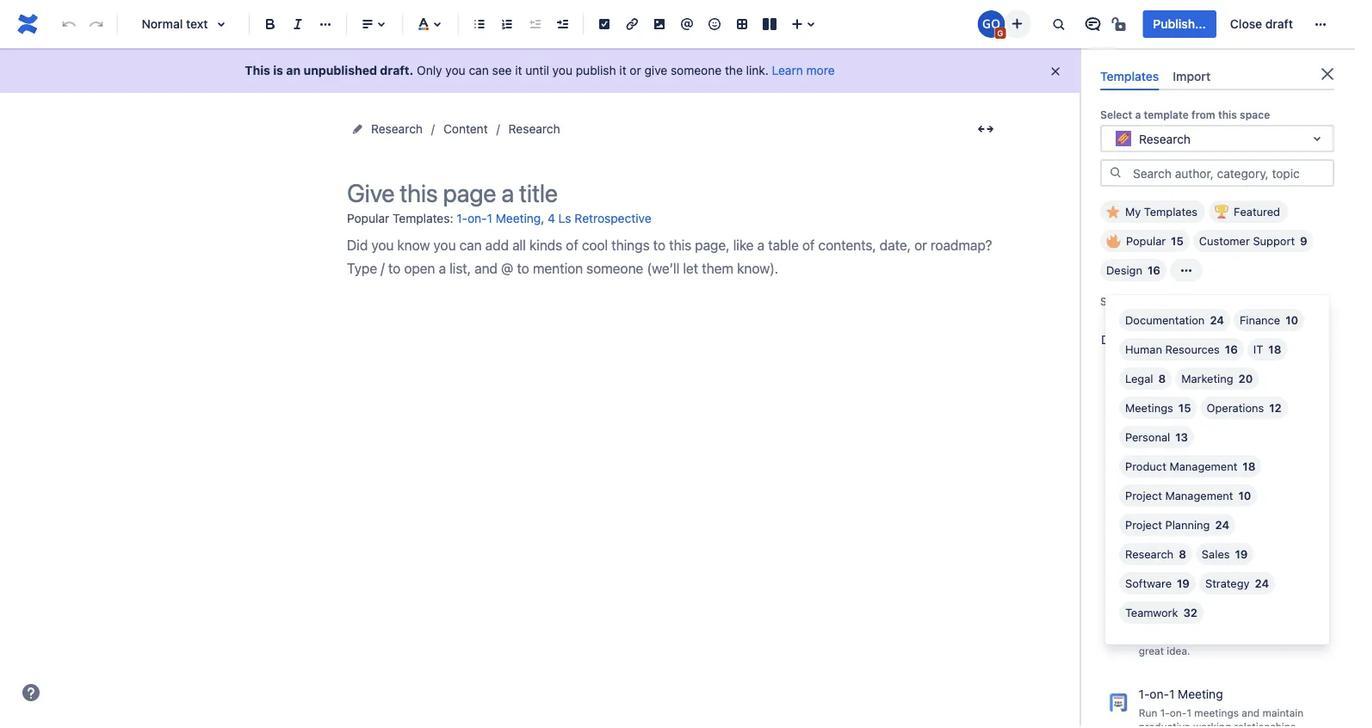 Task type: locate. For each thing, give the bounding box(es) containing it.
it
[[1254, 343, 1264, 356]]

learn
[[772, 63, 803, 78]]

16 right design
[[1148, 264, 1161, 277]]

0 vertical spatial project
[[1126, 490, 1163, 502]]

master
[[1139, 386, 1172, 399]]

you right "until"
[[553, 63, 573, 78]]

8
[[1159, 372, 1166, 385], [1179, 548, 1187, 561]]

1 vertical spatial 1-
[[1139, 687, 1150, 701]]

tab list
[[1094, 62, 1342, 91]]

and
[[1228, 386, 1246, 399], [1188, 616, 1205, 628], [1242, 707, 1260, 719]]

gary orlando image
[[978, 10, 1005, 38]]

or down "represent"
[[1270, 554, 1280, 566]]

your down to in the right bottom of the page
[[1205, 554, 1227, 566]]

32
[[1184, 607, 1198, 620]]

close draft button
[[1220, 10, 1304, 38]]

templates inside button
[[1144, 206, 1198, 218]]

8 for legal 8
[[1159, 372, 1166, 385]]

0 horizontal spatial a
[[1135, 109, 1141, 121]]

1 vertical spatial customer
[[1181, 477, 1226, 489]]

1 vertical spatial management
[[1166, 490, 1234, 502]]

1 horizontal spatial with
[[1171, 401, 1192, 413]]

mention image
[[677, 14, 698, 34]]

the up 'project management 10'
[[1162, 477, 1178, 489]]

0 vertical spatial 1-
[[457, 211, 468, 226]]

project up create
[[1126, 519, 1163, 532]]

and right run,
[[1188, 616, 1205, 628]]

0 vertical spatial 1
[[487, 211, 493, 226]]

your inside brainstorming plan, run, and document a remote brainstorming session for your next great idea.
[[1265, 631, 1286, 643]]

align left image
[[357, 14, 378, 34]]

sort by
[[1101, 296, 1137, 308]]

1- inside popular templates: 1-on-1 meeting , 4 ls retrospective
[[457, 211, 468, 226]]

different
[[1283, 540, 1324, 552]]

8 left of at bottom
[[1179, 548, 1187, 561]]

0 vertical spatial and
[[1228, 386, 1246, 399]]

1- up productive
[[1161, 707, 1170, 719]]

1 vertical spatial 19
[[1177, 577, 1190, 590]]

15 up 13
[[1179, 402, 1191, 415]]

on- inside popular templates: 1-on-1 meeting , 4 ls retrospective
[[468, 211, 487, 226]]

2 vertical spatial and
[[1242, 707, 1260, 719]]

0 vertical spatial meeting
[[496, 211, 541, 226]]

0 horizontal spatial 8
[[1159, 372, 1166, 385]]

on- up "run"
[[1150, 687, 1170, 701]]

a
[[1135, 109, 1141, 121], [1260, 616, 1265, 628]]

1 vertical spatial popular
[[1126, 235, 1166, 248]]

1 horizontal spatial 19
[[1235, 548, 1248, 561]]

0 vertical spatial 10
[[1286, 314, 1299, 327]]

0 vertical spatial on-
[[468, 211, 487, 226]]

working
[[1194, 721, 1232, 728]]

confidence.
[[1194, 401, 1251, 413]]

0 horizontal spatial 19
[[1177, 577, 1190, 590]]

run,
[[1166, 616, 1185, 628]]

0 vertical spatial 19
[[1235, 548, 1248, 561]]

the
[[725, 63, 743, 78], [1174, 367, 1192, 381], [1175, 386, 1191, 399], [1162, 477, 1178, 489]]

documentation
[[1126, 314, 1205, 327]]

1-on-1 meeting button
[[457, 205, 541, 233]]

0 vertical spatial 18
[[1269, 343, 1282, 356]]

research up software
[[1126, 548, 1174, 561]]

star brainstorming image
[[1316, 592, 1337, 612]]

0 vertical spatial with
[[1171, 401, 1192, 413]]

templates right my
[[1144, 206, 1198, 218]]

strategy 24
[[1206, 577, 1269, 590]]

numbered list ⌘⇧7 image
[[497, 14, 518, 34]]

1 vertical spatial with
[[1139, 477, 1159, 489]]

15 up more categories icon
[[1171, 235, 1184, 248]]

1 vertical spatial 15
[[1179, 402, 1191, 415]]

open image
[[1307, 128, 1328, 149]]

persona
[[1139, 520, 1184, 534]]

1 vertical spatial templates
[[1144, 206, 1198, 218]]

legal 8
[[1126, 372, 1166, 385]]

it right publish
[[620, 63, 627, 78]]

session
[[1209, 631, 1245, 643]]

1-
[[457, 211, 468, 226], [1139, 687, 1150, 701], [1161, 707, 1170, 719]]

an
[[286, 63, 301, 78]]

personal
[[1126, 431, 1171, 444]]

superb
[[1282, 386, 1316, 399]]

1 you from the left
[[446, 63, 466, 78]]

0 horizontal spatial it
[[515, 63, 522, 78]]

4
[[548, 211, 555, 226]]

customer inside customer interview report turn customer interviews into insights with the customer interview report.
[[1139, 443, 1193, 457]]

0 vertical spatial templates
[[1101, 69, 1159, 83]]

or inside "persona create personas to represent different user types of your product or service."
[[1270, 554, 1280, 566]]

20
[[1239, 372, 1253, 385]]

0 horizontal spatial 1
[[487, 211, 493, 226]]

24 up to in the right bottom of the page
[[1216, 519, 1230, 532]]

bold ⌘b image
[[260, 14, 281, 34]]

2 research link from the left
[[509, 119, 560, 140]]

1 vertical spatial or
[[1270, 554, 1280, 566]]

1 project from the top
[[1126, 490, 1163, 502]]

1 horizontal spatial 10
[[1286, 314, 1299, 327]]

templates
[[1101, 69, 1159, 83], [1144, 206, 1198, 218]]

1- up "run"
[[1139, 687, 1150, 701]]

2 vertical spatial 24
[[1255, 577, 1269, 590]]

templates inside tab list
[[1101, 69, 1159, 83]]

research
[[371, 122, 423, 136], [509, 122, 560, 136], [1139, 132, 1191, 146], [1126, 548, 1174, 561]]

meeting left 4
[[496, 211, 541, 226]]

and inside '1-on-1 meeting run 1-on-1 meetings and maintain productive working relationships.'
[[1242, 707, 1260, 719]]

undo ⌘z image
[[59, 14, 79, 34]]

24
[[1210, 314, 1225, 327], [1216, 519, 1230, 532], [1255, 577, 1269, 590]]

2 project from the top
[[1126, 519, 1163, 532]]

0 vertical spatial management
[[1170, 460, 1238, 473]]

0 horizontal spatial 18
[[1243, 460, 1256, 473]]

18
[[1269, 343, 1282, 356], [1243, 460, 1256, 473]]

featured button
[[1209, 201, 1288, 223]]

popular left templates:
[[347, 211, 389, 225]]

on-
[[468, 211, 487, 226], [1150, 687, 1170, 701], [1170, 707, 1187, 719]]

18 right it
[[1269, 343, 1282, 356]]

interview
[[1229, 477, 1273, 489]]

and up operations
[[1228, 386, 1246, 399]]

0 vertical spatial or
[[630, 63, 641, 78]]

meetings
[[1126, 402, 1174, 415]]

management down product management 18
[[1166, 490, 1234, 502]]

1 vertical spatial project
[[1126, 519, 1163, 532]]

table image
[[732, 14, 753, 34]]

1 horizontal spatial you
[[553, 63, 573, 78]]

project management 10
[[1126, 490, 1252, 502]]

displaying
[[1101, 333, 1159, 347]]

confluence image
[[14, 10, 41, 38], [14, 10, 41, 38]]

1 vertical spatial 16
[[1225, 343, 1238, 356]]

0 horizontal spatial popular
[[347, 211, 389, 225]]

layouts image
[[760, 14, 780, 34]]

of
[[1193, 554, 1202, 566]]

project planning 24
[[1126, 519, 1230, 532]]

operations 12
[[1207, 402, 1282, 415]]

1 horizontal spatial it
[[620, 63, 627, 78]]

invite to edit image
[[1007, 13, 1028, 34]]

sort
[[1101, 296, 1122, 308]]

15
[[1171, 235, 1184, 248], [1179, 402, 1191, 415]]

popular inside popular templates: 1-on-1 meeting , 4 ls retrospective
[[347, 211, 389, 225]]

1 horizontal spatial 18
[[1269, 343, 1282, 356]]

19 up the brainstorming
[[1177, 577, 1190, 590]]

8 up master
[[1159, 372, 1166, 385]]

1 horizontal spatial 1
[[1169, 687, 1175, 701]]

research link right move this page "icon"
[[371, 119, 423, 140]]

using the editor tutorial master the basics and create superb pages with confidence.
[[1139, 367, 1316, 413]]

popular down the my templates button
[[1126, 235, 1166, 248]]

24 up templates.
[[1210, 314, 1225, 327]]

19 for sales 19
[[1235, 548, 1248, 561]]

1 horizontal spatial a
[[1260, 616, 1265, 628]]

0 horizontal spatial 10
[[1239, 490, 1252, 502]]

or
[[630, 63, 641, 78], [1270, 554, 1280, 566]]

into
[[1264, 463, 1282, 475]]

management down interview
[[1170, 460, 1238, 473]]

10 right finance
[[1286, 314, 1299, 327]]

research link
[[371, 119, 423, 140], [509, 119, 560, 140]]

strategy
[[1206, 577, 1250, 590]]

2 vertical spatial 1
[[1187, 707, 1192, 719]]

with right pages
[[1171, 401, 1192, 413]]

on- up productive
[[1170, 707, 1187, 719]]

management for project management
[[1166, 490, 1234, 502]]

on- right templates:
[[468, 211, 487, 226]]

2 it from the left
[[620, 63, 627, 78]]

0 vertical spatial your
[[1205, 554, 1227, 566]]

for
[[1248, 631, 1262, 643]]

project down turn
[[1126, 490, 1163, 502]]

1 vertical spatial customer
[[1139, 443, 1193, 457]]

a right select
[[1135, 109, 1141, 121]]

1 vertical spatial 8
[[1179, 548, 1187, 561]]

16 left it
[[1225, 343, 1238, 356]]

by
[[1125, 296, 1137, 308]]

0 horizontal spatial 16
[[1148, 264, 1161, 277]]

with inside customer interview report turn customer interviews into insights with the customer interview report.
[[1139, 477, 1159, 489]]

0 vertical spatial 24
[[1210, 314, 1225, 327]]

turn
[[1139, 463, 1161, 475]]

relationships.
[[1235, 721, 1299, 728]]

give
[[645, 63, 668, 78]]

0 horizontal spatial or
[[630, 63, 641, 78]]

1 horizontal spatial 8
[[1179, 548, 1187, 561]]

19 for software 19
[[1177, 577, 1190, 590]]

1 horizontal spatial 1-
[[1139, 687, 1150, 701]]

meeting
[[496, 211, 541, 226], [1178, 687, 1223, 701]]

1 horizontal spatial meeting
[[1178, 687, 1223, 701]]

1 horizontal spatial research link
[[509, 119, 560, 140]]

only
[[417, 63, 442, 78]]

draft.
[[380, 63, 414, 78]]

teamwork 32
[[1126, 607, 1198, 620]]

0 vertical spatial 16
[[1148, 264, 1161, 277]]

customer down the featured button
[[1199, 235, 1250, 248]]

or left the give
[[630, 63, 641, 78]]

templates up select
[[1101, 69, 1159, 83]]

1 vertical spatial your
[[1265, 631, 1286, 643]]

research link down "until"
[[509, 119, 560, 140]]

1 vertical spatial a
[[1260, 616, 1265, 628]]

research 8
[[1126, 548, 1187, 561]]

0 horizontal spatial research link
[[371, 119, 423, 140]]

0 horizontal spatial customer
[[1139, 443, 1193, 457]]

0 vertical spatial a
[[1135, 109, 1141, 121]]

None text field
[[1113, 130, 1117, 147]]

add image, video, or file image
[[649, 14, 670, 34]]

you left can
[[446, 63, 466, 78]]

redo ⌘⇧z image
[[86, 14, 107, 34]]

8 for research 8
[[1179, 548, 1187, 561]]

18 up the interview
[[1243, 460, 1256, 473]]

0 vertical spatial popular
[[347, 211, 389, 225]]

0 horizontal spatial meeting
[[496, 211, 541, 226]]

1 inside popular templates: 1-on-1 meeting , 4 ls retrospective
[[487, 211, 493, 226]]

0 horizontal spatial with
[[1139, 477, 1159, 489]]

1 horizontal spatial 16
[[1225, 343, 1238, 356]]

research right move this page "icon"
[[371, 122, 423, 136]]

24 down product
[[1255, 577, 1269, 590]]

emoji image
[[704, 14, 725, 34]]

10 down the interview
[[1239, 490, 1252, 502]]

create
[[1248, 386, 1279, 399]]

0 horizontal spatial your
[[1205, 554, 1227, 566]]

and inside using the editor tutorial master the basics and create superb pages with confidence.
[[1228, 386, 1246, 399]]

with down turn
[[1139, 477, 1159, 489]]

24 for strategy 24
[[1255, 577, 1269, 590]]

1 vertical spatial 24
[[1216, 519, 1230, 532]]

2 vertical spatial on-
[[1170, 707, 1187, 719]]

Main content area, start typing to enter text. text field
[[347, 233, 1002, 281]]

the left basics
[[1175, 386, 1191, 399]]

sales
[[1202, 548, 1230, 561]]

1 vertical spatial meeting
[[1178, 687, 1223, 701]]

help image
[[21, 683, 41, 704]]

1 vertical spatial and
[[1188, 616, 1205, 628]]

sales 19
[[1202, 548, 1248, 561]]

0 horizontal spatial 1-
[[457, 211, 468, 226]]

customer
[[1164, 463, 1209, 475], [1181, 477, 1226, 489]]

unpublished
[[304, 63, 377, 78]]

customer up turn
[[1139, 443, 1193, 457]]

types
[[1163, 554, 1190, 566]]

with inside using the editor tutorial master the basics and create superb pages with confidence.
[[1171, 401, 1192, 413]]

1 horizontal spatial customer
[[1199, 235, 1250, 248]]

it
[[515, 63, 522, 78], [620, 63, 627, 78]]

project for project management 10
[[1126, 490, 1163, 502]]

the left link.
[[725, 63, 743, 78]]

more formatting image
[[315, 14, 336, 34]]

and up the relationships.
[[1242, 707, 1260, 719]]

2 horizontal spatial 1-
[[1161, 707, 1170, 719]]

meeting up meetings at the right bottom of the page
[[1178, 687, 1223, 701]]

1 research link from the left
[[371, 119, 423, 140]]

1- right templates:
[[457, 211, 468, 226]]

19 right to in the right bottom of the page
[[1235, 548, 1248, 561]]

report.
[[1276, 477, 1308, 489]]

your down remote
[[1265, 631, 1286, 643]]

close
[[1230, 17, 1263, 31]]

a up for
[[1260, 616, 1265, 628]]

it right see
[[515, 63, 522, 78]]

0 vertical spatial customer
[[1199, 235, 1250, 248]]

1 horizontal spatial popular
[[1126, 235, 1166, 248]]

popular for popular templates: 1-on-1 meeting , 4 ls retrospective
[[347, 211, 389, 225]]

0 vertical spatial 8
[[1159, 372, 1166, 385]]

project
[[1126, 490, 1163, 502], [1126, 519, 1163, 532]]

star customer interview report image
[[1316, 438, 1337, 459]]

the inside customer interview report turn customer interviews into insights with the customer interview report.
[[1162, 477, 1178, 489]]

is
[[273, 63, 283, 78]]

select
[[1101, 109, 1133, 121]]

my templates button
[[1101, 201, 1206, 223]]

1 horizontal spatial your
[[1265, 631, 1286, 643]]

popular
[[347, 211, 389, 225], [1126, 235, 1166, 248]]

0 horizontal spatial you
[[446, 63, 466, 78]]

you
[[446, 63, 466, 78], [553, 63, 573, 78]]

find and replace image
[[1048, 14, 1069, 34]]

10
[[1286, 314, 1299, 327], [1239, 490, 1252, 502]]

more image
[[1311, 14, 1331, 34]]

1 horizontal spatial or
[[1270, 554, 1280, 566]]



Task type: vqa. For each thing, say whether or not it's contained in the screenshot.
IT 18
yes



Task type: describe. For each thing, give the bounding box(es) containing it.
1 vertical spatial 10
[[1239, 490, 1252, 502]]

1 it from the left
[[515, 63, 522, 78]]

teamwork
[[1126, 607, 1178, 620]]

2 vertical spatial 1-
[[1161, 707, 1170, 719]]

normal text button
[[125, 5, 242, 43]]

this
[[1218, 109, 1237, 121]]

editor
[[1195, 367, 1228, 381]]

star persona image
[[1316, 515, 1337, 536]]

project for project planning 24
[[1126, 519, 1163, 532]]

link.
[[746, 63, 769, 78]]

product
[[1230, 554, 1268, 566]]

Search author, category, topic field
[[1128, 161, 1333, 185]]

from
[[1192, 109, 1216, 121]]

more categories image
[[1176, 260, 1197, 281]]

human resources 16
[[1126, 343, 1238, 356]]

your inside "persona create personas to represent different user types of your product or service."
[[1205, 554, 1227, 566]]

this is an unpublished draft. only you can see it until you publish it or give someone the link. learn more
[[245, 63, 835, 78]]

link image
[[622, 14, 642, 34]]

great
[[1139, 645, 1164, 657]]

meetings 15
[[1126, 402, 1191, 415]]

1 vertical spatial on-
[[1150, 687, 1170, 701]]

close templates and import image
[[1318, 64, 1338, 84]]

9
[[1300, 235, 1308, 248]]

maintain
[[1263, 707, 1304, 719]]

all
[[1162, 333, 1175, 347]]

document
[[1208, 616, 1257, 628]]

import
[[1173, 69, 1211, 83]]

popular templates: 1-on-1 meeting , 4 ls retrospective
[[347, 211, 652, 226]]

human
[[1126, 343, 1163, 356]]

displaying all 131 templates.
[[1101, 333, 1260, 347]]

normal
[[142, 17, 183, 31]]

featured
[[1234, 206, 1281, 218]]

close draft
[[1230, 17, 1293, 31]]

draft
[[1266, 17, 1293, 31]]

run
[[1139, 707, 1158, 719]]

outdent ⇧tab image
[[524, 14, 545, 34]]

personas
[[1174, 540, 1218, 552]]

support
[[1253, 235, 1295, 248]]

this
[[245, 63, 270, 78]]

brainstorming
[[1139, 596, 1217, 610]]

next
[[1289, 631, 1310, 643]]

content
[[443, 122, 488, 136]]

make page full-width image
[[976, 119, 996, 140]]

normal text
[[142, 17, 208, 31]]

someone
[[671, 63, 722, 78]]

to
[[1221, 540, 1231, 552]]

brainstorming
[[1139, 631, 1206, 643]]

marketing 20
[[1182, 372, 1253, 385]]

Give this page a title text field
[[347, 179, 1002, 208]]

1 vertical spatial 18
[[1243, 460, 1256, 473]]

remote
[[1268, 616, 1302, 628]]

select a template from this space
[[1101, 109, 1270, 121]]

space
[[1240, 109, 1270, 121]]

research down template
[[1139, 132, 1191, 146]]

finance 10
[[1240, 314, 1299, 327]]

finance
[[1240, 314, 1281, 327]]

meeting inside '1-on-1 meeting run 1-on-1 meetings and maintain productive working relationships.'
[[1178, 687, 1223, 701]]

interviews
[[1212, 463, 1261, 475]]

idea.
[[1167, 645, 1191, 657]]

a inside brainstorming plan, run, and document a remote brainstorming session for your next great idea.
[[1260, 616, 1265, 628]]

template
[[1144, 109, 1189, 121]]

italic ⌘i image
[[288, 14, 308, 34]]

2 you from the left
[[553, 63, 573, 78]]

it 18
[[1254, 343, 1282, 356]]

search icon image
[[1109, 166, 1123, 180]]

customer interview report turn customer interviews into insights with the customer interview report.
[[1139, 443, 1323, 489]]

user
[[1139, 554, 1160, 566]]

templates.
[[1201, 333, 1260, 347]]

create
[[1139, 540, 1171, 552]]

publish
[[576, 63, 616, 78]]

meeting inside popular templates: 1-on-1 meeting , 4 ls retrospective
[[496, 211, 541, 226]]

no restrictions image
[[1110, 14, 1131, 34]]

content link
[[443, 119, 488, 140]]

24 for documentation 24
[[1210, 314, 1225, 327]]

operations
[[1207, 402, 1264, 415]]

move this page image
[[350, 122, 364, 136]]

can
[[469, 63, 489, 78]]

persona create personas to represent different user types of your product or service.
[[1139, 520, 1324, 566]]

0 vertical spatial 15
[[1171, 235, 1184, 248]]

retrospective
[[575, 211, 652, 226]]

customer support 9
[[1199, 235, 1308, 248]]

bullet list ⌘⇧8 image
[[469, 14, 490, 34]]

learn more link
[[772, 63, 835, 78]]

ls
[[559, 211, 571, 226]]

,
[[541, 211, 544, 225]]

management for product management
[[1170, 460, 1238, 473]]

customer for customer support
[[1199, 235, 1250, 248]]

action item image
[[594, 14, 615, 34]]

insights
[[1285, 463, 1323, 475]]

using
[[1139, 367, 1171, 381]]

more
[[807, 63, 835, 78]]

service.
[[1283, 554, 1321, 566]]

indent tab image
[[552, 14, 573, 34]]

until
[[526, 63, 549, 78]]

research down "until"
[[509, 122, 560, 136]]

design 16
[[1107, 264, 1161, 277]]

brainstorming plan, run, and document a remote brainstorming session for your next great idea.
[[1139, 596, 1310, 657]]

2 horizontal spatial 1
[[1187, 707, 1192, 719]]

tutorial
[[1237, 368, 1286, 380]]

templates:
[[393, 211, 453, 225]]

12
[[1270, 402, 1282, 415]]

customer for customer interview report
[[1139, 443, 1193, 457]]

meetings
[[1195, 707, 1239, 719]]

planning
[[1166, 519, 1210, 532]]

13
[[1176, 431, 1188, 444]]

and inside brainstorming plan, run, and document a remote brainstorming session for your next great idea.
[[1188, 616, 1205, 628]]

0 vertical spatial customer
[[1164, 463, 1209, 475]]

software 19
[[1126, 577, 1190, 590]]

comment icon image
[[1083, 14, 1104, 34]]

tab list containing templates
[[1094, 62, 1342, 91]]

interview
[[1197, 443, 1247, 457]]

documentation 24
[[1126, 314, 1225, 327]]

product
[[1126, 460, 1167, 473]]

1 vertical spatial 1
[[1169, 687, 1175, 701]]

legal
[[1126, 372, 1154, 385]]

publish...
[[1153, 17, 1206, 31]]

131
[[1178, 333, 1198, 347]]

the down human resources 16
[[1174, 367, 1192, 381]]

popular for popular
[[1126, 235, 1166, 248]]

dismiss image
[[1049, 65, 1063, 78]]

plan,
[[1139, 616, 1163, 628]]



